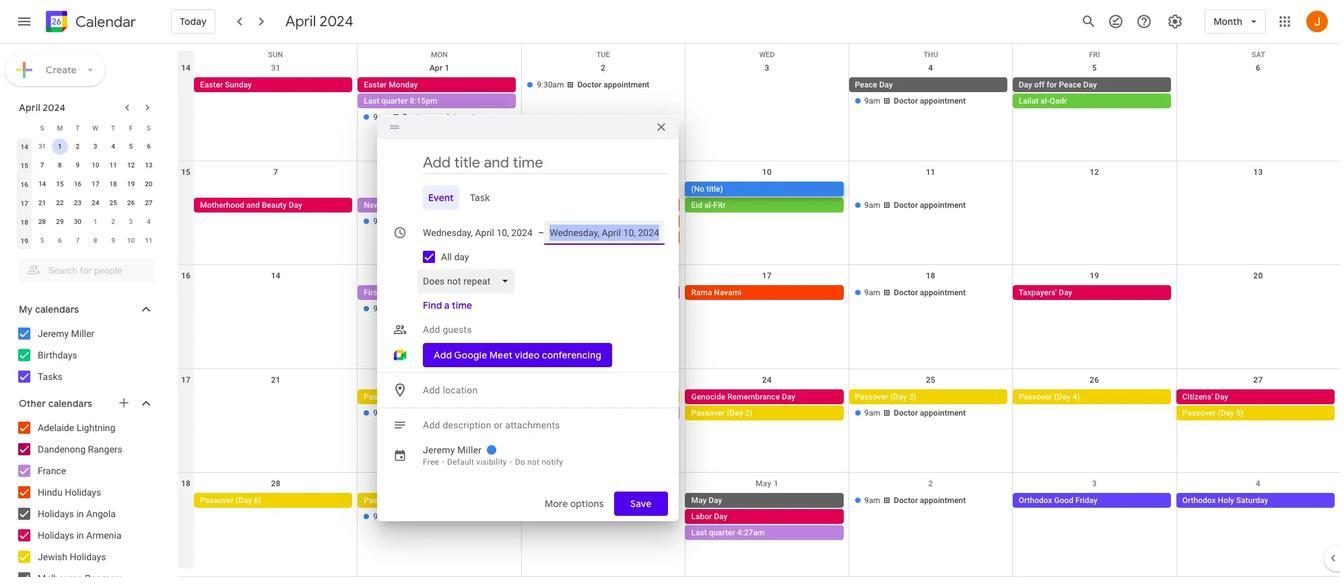 Task type: vqa. For each thing, say whether or not it's contained in the screenshot.
second S from the right
yes



Task type: describe. For each thing, give the bounding box(es) containing it.
End date text field
[[550, 225, 660, 241]]

not
[[527, 458, 540, 467]]

16 for 31
[[181, 272, 191, 281]]

find a time
[[423, 299, 472, 312]]

fitr
[[714, 200, 726, 210]]

month button
[[1205, 5, 1266, 38]]

15 element
[[52, 176, 68, 193]]

f
[[129, 124, 133, 132]]

armenia
[[86, 531, 121, 542]]

cell containing gudi padwa
[[522, 182, 685, 262]]

citizens' day passover (day 5)
[[1183, 393, 1244, 418]]

3 inside may 3 "element"
[[129, 218, 133, 226]]

today button
[[171, 5, 215, 38]]

to element
[[538, 227, 544, 238]]

holidays in armenia
[[38, 531, 121, 542]]

remembrance
[[728, 393, 780, 402]]

1 up may day button
[[774, 480, 779, 489]]

1 vertical spatial 5
[[129, 143, 133, 150]]

row containing 15
[[178, 161, 1340, 266]]

eve
[[399, 393, 412, 402]]

notify
[[542, 458, 563, 467]]

1 vertical spatial miller
[[458, 445, 482, 456]]

2 horizontal spatial 10
[[762, 167, 772, 177]]

27 element
[[141, 195, 157, 212]]

9 inside grid
[[601, 167, 606, 177]]

navami
[[714, 288, 742, 298]]

for
[[1047, 80, 1057, 90]]

6 inside grid
[[1256, 63, 1261, 73]]

all day
[[441, 252, 469, 262]]

12:13pm
[[410, 288, 443, 298]]

calendar heading
[[73, 12, 136, 31]]

quarter inside may day labor day last quarter 4:27am
[[709, 529, 735, 538]]

(day for 4)
[[1054, 393, 1071, 402]]

month
[[1214, 15, 1243, 28]]

in for armenia
[[76, 531, 84, 542]]

1 vertical spatial 21
[[271, 376, 281, 385]]

3 down 'wed'
[[765, 63, 770, 73]]

25 inside grid
[[926, 376, 936, 385]]

11 for '11' element
[[109, 162, 117, 169]]

1 t from the left
[[76, 124, 80, 132]]

peace inside day off for peace day lailat al-qadr
[[1059, 80, 1082, 90]]

(day for 6)
[[236, 497, 252, 506]]

good
[[1054, 497, 1074, 506]]

other calendars list
[[3, 418, 167, 578]]

new moon 11:21am button
[[358, 198, 516, 213]]

easter for easter sunday
[[200, 80, 223, 90]]

passover eve button
[[358, 390, 516, 405]]

Search for people text field
[[27, 259, 145, 283]]

0 horizontal spatial 20
[[145, 181, 153, 188]]

dandenong rangers
[[38, 445, 122, 455]]

orthodox for orthodox holy saturday
[[1183, 497, 1216, 506]]

holidays down holidays in armenia
[[70, 552, 106, 563]]

add for add guests
[[423, 324, 440, 335]]

(no title) button
[[685, 182, 844, 196]]

passover inside genocide remembrance day passover (day 2)
[[691, 409, 725, 418]]

first
[[364, 288, 380, 298]]

23 element
[[70, 195, 86, 212]]

2)
[[745, 409, 753, 418]]

may for may day labor day last quarter 4:27am
[[691, 497, 707, 506]]

1 horizontal spatial 16
[[74, 181, 82, 188]]

2 s from the left
[[147, 124, 151, 132]]

passover (day 6) button
[[194, 494, 352, 509]]

12 inside grid
[[1090, 167, 1100, 177]]

5)
[[1237, 409, 1244, 418]]

may 7 element
[[70, 233, 86, 249]]

cell containing passover (day 3)
[[849, 390, 1013, 438]]

holidays down the hindu on the bottom of the page
[[38, 509, 74, 520]]

(day inside genocide remembrance day passover (day 2)
[[727, 409, 743, 418]]

4 up '11' element
[[111, 143, 115, 150]]

jeremy inside my calendars list
[[38, 329, 69, 339]]

may day button
[[685, 494, 844, 509]]

al- inside day off for peace day lailat al-qadr
[[1041, 96, 1050, 106]]

passover for passover (day 7)
[[364, 497, 397, 506]]

ugadi
[[528, 233, 548, 242]]

default visibility
[[447, 458, 507, 467]]

1 vertical spatial 2024
[[43, 102, 66, 114]]

0 horizontal spatial 9
[[76, 162, 80, 169]]

beauty
[[262, 200, 287, 210]]

may 3 element
[[123, 214, 139, 230]]

25 element
[[105, 195, 121, 212]]

attachments
[[505, 420, 560, 431]]

event
[[428, 192, 454, 204]]

add guests
[[423, 324, 472, 335]]

passover inside citizens' day passover (day 5)
[[1183, 409, 1216, 418]]

or
[[494, 420, 503, 431]]

peace day button
[[849, 77, 1007, 92]]

jeremy miller inside my calendars list
[[38, 329, 94, 339]]

cell containing day off for peace day
[[1013, 77, 1177, 126]]

1 vertical spatial april 2024
[[19, 102, 66, 114]]

day off for peace day lailat al-qadr
[[1019, 80, 1097, 106]]

orthodox holy saturday button
[[1177, 494, 1335, 509]]

rama navami
[[691, 288, 742, 298]]

cell containing genocide remembrance day
[[685, 390, 849, 438]]

4)
[[1073, 393, 1080, 402]]

al- inside (no title) eid al-fitr
[[705, 200, 714, 210]]

qadr
[[1050, 96, 1067, 106]]

lailat al-qadr button
[[1013, 94, 1171, 108]]

all
[[441, 252, 452, 262]]

monday
[[389, 80, 418, 90]]

holidays up the holidays in angola
[[65, 488, 101, 498]]

0 horizontal spatial 7
[[40, 162, 44, 169]]

march 31 element
[[34, 139, 50, 155]]

my calendars button
[[3, 299, 167, 321]]

hindu holidays
[[38, 488, 101, 498]]

gudi padwa button
[[522, 214, 680, 229]]

21 inside 'element'
[[38, 199, 46, 207]]

1 horizontal spatial april
[[285, 12, 316, 31]]

row containing 17
[[178, 370, 1340, 474]]

day off for peace day button
[[1013, 77, 1171, 92]]

30
[[74, 218, 82, 226]]

taxpayers' day button
[[1013, 286, 1171, 301]]

22
[[56, 199, 64, 207]]

0 vertical spatial april 2024
[[285, 12, 353, 31]]

4 right may 3 "element"
[[147, 218, 151, 226]]

genocide
[[691, 393, 726, 402]]

1 horizontal spatial 24
[[762, 376, 772, 385]]

0 vertical spatial 2024
[[320, 12, 353, 31]]

last inside may day labor day last quarter 4:27am
[[691, 529, 707, 538]]

day inside citizens' day passover (day 5)
[[1215, 393, 1229, 402]]

23 inside april 2024 grid
[[74, 199, 82, 207]]

1 vertical spatial 19
[[21, 237, 28, 245]]

19 inside grid
[[1090, 272, 1100, 281]]

motherhood
[[200, 200, 244, 210]]

passover (day 7) button
[[358, 494, 516, 509]]

holidays up jewish
[[38, 531, 74, 542]]

calendar element
[[43, 8, 136, 38]]

off
[[1034, 80, 1045, 90]]

cell containing citizens' day
[[1177, 390, 1340, 438]]

grid containing 14
[[178, 44, 1340, 578]]

last inside easter monday last quarter 8:15pm
[[364, 96, 379, 106]]

1 right 30
[[94, 218, 97, 226]]

(day inside citizens' day passover (day 5)
[[1218, 409, 1235, 418]]

1 horizontal spatial 7
[[76, 237, 80, 245]]

wed
[[759, 51, 775, 59]]

passover (day 4)
[[1019, 393, 1080, 402]]

30 element
[[70, 214, 86, 230]]

guests
[[443, 324, 472, 335]]

passover for passover eve
[[364, 393, 397, 402]]

easter monday last quarter 8:15pm
[[364, 80, 437, 106]]

eid al-fitr button
[[685, 198, 844, 213]]

2 t from the left
[[111, 124, 115, 132]]

sunday
[[225, 80, 252, 90]]

2 vertical spatial 6
[[58, 237, 62, 245]]

genocide remembrance day button
[[685, 390, 844, 405]]

2 inside may 2 element
[[111, 218, 115, 226]]

4 up orthodox holy saturday button
[[1256, 480, 1261, 489]]

event button
[[423, 186, 459, 210]]

–
[[538, 227, 544, 238]]

22 element
[[52, 195, 68, 212]]

1 horizontal spatial jeremy miller
[[423, 445, 482, 456]]

motherhood and beauty day
[[200, 200, 302, 210]]

motherhood and beauty day button
[[194, 198, 352, 213]]

in for angola
[[76, 509, 84, 520]]

may 9 element
[[105, 233, 121, 249]]

1 inside cell
[[58, 143, 62, 150]]

28 inside grid
[[271, 480, 281, 489]]

quarter inside easter monday last quarter 8:15pm
[[381, 96, 408, 106]]

12 inside april 2024 grid
[[127, 162, 135, 169]]

day inside genocide remembrance day passover (day 2)
[[782, 393, 796, 402]]

my calendars
[[19, 304, 79, 316]]

18 element
[[105, 176, 121, 193]]

passover for passover (day 6)
[[200, 497, 234, 506]]

last quarter 8:15pm button
[[358, 94, 516, 108]]

add location
[[423, 385, 478, 396]]

0 horizontal spatial 8
[[58, 162, 62, 169]]

10 element
[[87, 158, 104, 174]]

passover (day 3) button
[[849, 390, 1007, 405]]

cell containing easter monday
[[358, 77, 522, 126]]

3 down w
[[94, 143, 97, 150]]

cell containing (no title)
[[685, 182, 849, 262]]

birthdays
[[38, 350, 77, 361]]

1 vertical spatial april
[[19, 102, 40, 114]]

17 inside 17 element
[[92, 181, 99, 188]]

cell containing peace day
[[849, 77, 1013, 126]]

column header inside april 2024 grid
[[15, 119, 33, 137]]

21 element
[[34, 195, 50, 212]]

default
[[447, 458, 474, 467]]

(no
[[691, 184, 705, 194]]

row containing sun
[[178, 44, 1340, 64]]

apr
[[430, 63, 443, 73]]

citizens' day button
[[1177, 390, 1335, 405]]

create
[[46, 64, 77, 76]]

first quarter 12:13pm
[[364, 288, 443, 298]]

11 for may 11 element in the left of the page
[[145, 237, 153, 245]]

13 inside grid
[[1254, 167, 1263, 177]]

add other calendars image
[[117, 397, 131, 410]]



Task type: locate. For each thing, give the bounding box(es) containing it.
column header
[[15, 119, 33, 137]]

support image
[[1136, 13, 1153, 30]]

0 horizontal spatial april 2024
[[19, 102, 66, 114]]

1 add from the top
[[423, 324, 440, 335]]

19 left 20 element
[[127, 181, 135, 188]]

last left 8:15pm
[[364, 96, 379, 106]]

may 11 element
[[141, 233, 157, 249]]

may 1
[[756, 480, 779, 489]]

8 up event at top
[[437, 167, 442, 177]]

2 add from the top
[[423, 385, 440, 396]]

(day left 3) on the bottom
[[891, 393, 907, 402]]

1 horizontal spatial 9
[[111, 237, 115, 245]]

easter for easter monday last quarter 8:15pm
[[364, 80, 387, 90]]

17 element
[[87, 176, 104, 193]]

1 peace from the left
[[855, 80, 878, 90]]

add guests button
[[418, 318, 668, 342]]

0 horizontal spatial 27
[[145, 199, 153, 207]]

27 up citizens' day 'button' on the right of page
[[1254, 376, 1263, 385]]

main drawer image
[[16, 13, 32, 30]]

28
[[38, 218, 46, 226], [271, 480, 281, 489]]

12 element
[[123, 158, 139, 174]]

1 vertical spatial quarter
[[382, 288, 408, 298]]

quarter
[[381, 96, 408, 106], [382, 288, 408, 298], [709, 529, 735, 538]]

row
[[178, 44, 1340, 64], [178, 57, 1340, 161], [15, 119, 158, 137], [15, 137, 158, 156], [15, 156, 158, 175], [178, 161, 1340, 266], [15, 175, 158, 194], [15, 194, 158, 213], [15, 213, 158, 232], [15, 232, 158, 251], [178, 266, 1340, 370], [178, 370, 1340, 474], [178, 474, 1340, 578]]

0 horizontal spatial jeremy
[[38, 329, 69, 339]]

fri
[[1090, 51, 1100, 59]]

10 up (no title) "button"
[[762, 167, 772, 177]]

passover inside "button"
[[364, 497, 397, 506]]

passover down genocide
[[691, 409, 725, 418]]

friday
[[1076, 497, 1098, 506]]

0 horizontal spatial 12
[[127, 162, 135, 169]]

25 left 26 element
[[109, 199, 117, 207]]

4
[[929, 63, 933, 73], [111, 143, 115, 150], [147, 218, 151, 226], [1256, 480, 1261, 489]]

doctor appointment
[[578, 80, 650, 90], [894, 96, 966, 106], [403, 112, 475, 122], [894, 200, 966, 210], [403, 217, 475, 226], [578, 249, 650, 258], [894, 288, 966, 298], [403, 305, 475, 314], [403, 409, 475, 418], [894, 409, 966, 418], [578, 497, 650, 506], [894, 497, 966, 506], [403, 513, 475, 522]]

7
[[40, 162, 44, 169], [273, 167, 278, 177], [76, 237, 80, 245]]

25 up passover (day 3) button
[[926, 376, 936, 385]]

full moon 4:49pm
[[528, 409, 593, 418]]

28 left 29
[[38, 218, 46, 226]]

20 element
[[141, 176, 157, 193]]

3 add from the top
[[423, 420, 440, 431]]

24 element
[[87, 195, 104, 212]]

labor
[[691, 513, 712, 522]]

0 horizontal spatial t
[[76, 124, 80, 132]]

0 horizontal spatial 26
[[127, 199, 135, 207]]

free
[[423, 458, 439, 467]]

1 horizontal spatial 23
[[599, 376, 608, 385]]

last down 'labor'
[[691, 529, 707, 538]]

None field
[[418, 269, 520, 293]]

may 1 element
[[87, 214, 104, 230]]

(day inside passover (day 3) button
[[891, 393, 907, 402]]

jeremy up birthdays on the bottom left of page
[[38, 329, 69, 339]]

saturday
[[1237, 497, 1269, 506]]

2024
[[320, 12, 353, 31], [43, 102, 66, 114]]

row containing 5
[[15, 232, 158, 251]]

23 right '22'
[[74, 199, 82, 207]]

0 vertical spatial quarter
[[381, 96, 408, 106]]

t right w
[[111, 124, 115, 132]]

1 horizontal spatial 8
[[94, 237, 97, 245]]

my calendars list
[[3, 323, 167, 388]]

passover (day 6)
[[200, 497, 261, 506]]

4:27am
[[737, 529, 765, 538]]

calendar
[[75, 12, 136, 31]]

3 9:30am from the top
[[537, 425, 564, 434]]

settings menu image
[[1167, 13, 1184, 30]]

3
[[765, 63, 770, 73], [94, 143, 97, 150], [129, 218, 133, 226], [1092, 480, 1097, 489]]

24 up genocide remembrance day button
[[762, 376, 772, 385]]

dandenong
[[38, 445, 86, 455]]

my
[[19, 304, 33, 316]]

in down the holidays in angola
[[76, 531, 84, 542]]

row containing 18
[[178, 474, 1340, 578]]

taxpayers'
[[1019, 288, 1057, 298]]

9 right may 8 'element'
[[111, 237, 115, 245]]

easter monday button
[[358, 77, 516, 92]]

10 left '11' element
[[92, 162, 99, 169]]

al- right lailat
[[1041, 96, 1050, 106]]

2 horizontal spatial 8
[[437, 167, 442, 177]]

orthodox left holy on the right bottom
[[1183, 497, 1216, 506]]

moon for full
[[543, 409, 563, 418]]

gudi padwa ugadi
[[528, 217, 571, 242]]

today
[[180, 15, 207, 28]]

3 left may 4 element at the top left
[[129, 218, 133, 226]]

0 vertical spatial 27
[[145, 199, 153, 207]]

5
[[1092, 63, 1097, 73], [129, 143, 133, 150], [40, 237, 44, 245]]

miller down my calendars dropdown button
[[71, 329, 94, 339]]

in left angola
[[76, 509, 84, 520]]

27 inside grid
[[1254, 376, 1263, 385]]

jewish holidays
[[38, 552, 106, 563]]

passover left 4)
[[1019, 393, 1052, 402]]

may up 'labor'
[[691, 497, 707, 506]]

1 horizontal spatial jeremy
[[423, 445, 455, 456]]

row containing 28
[[15, 213, 158, 232]]

(day left 4)
[[1054, 393, 1071, 402]]

calendars up adelaide lightning
[[48, 398, 92, 410]]

0 horizontal spatial miller
[[71, 329, 94, 339]]

tue
[[597, 51, 610, 59]]

1 horizontal spatial 21
[[271, 376, 281, 385]]

orthodox good friday
[[1019, 497, 1098, 506]]

grid
[[178, 44, 1340, 578]]

0 horizontal spatial 31
[[38, 143, 46, 150]]

mon
[[431, 51, 448, 59]]

31 down sun
[[271, 63, 281, 73]]

1 vertical spatial last
[[691, 529, 707, 538]]

1 vertical spatial 26
[[1090, 376, 1100, 385]]

may up may day button
[[756, 480, 772, 489]]

(day for 3)
[[891, 393, 907, 402]]

18
[[109, 181, 117, 188], [21, 219, 28, 226], [926, 272, 936, 281], [181, 480, 191, 489]]

rama navami button
[[685, 286, 844, 301]]

19 element
[[123, 176, 139, 193]]

easter
[[200, 80, 223, 90], [364, 80, 387, 90]]

3 up orthodox good friday button
[[1092, 480, 1097, 489]]

add inside dropdown button
[[423, 385, 440, 396]]

26 up "passover (day 4)" button on the right bottom of the page
[[1090, 376, 1100, 385]]

2 horizontal spatial 6
[[1256, 63, 1261, 73]]

0 vertical spatial moon
[[382, 200, 403, 210]]

0 vertical spatial 21
[[38, 199, 46, 207]]

29 element
[[52, 214, 68, 230]]

8
[[58, 162, 62, 169], [437, 167, 442, 177], [94, 237, 97, 245]]

easter sunday
[[200, 80, 252, 90]]

calendars
[[35, 304, 79, 316], [48, 398, 92, 410]]

al- right eid
[[705, 200, 714, 210]]

14 element
[[34, 176, 50, 193]]

1 horizontal spatial 25
[[926, 376, 936, 385]]

1 horizontal spatial last
[[691, 529, 707, 538]]

6
[[1256, 63, 1261, 73], [147, 143, 151, 150], [58, 237, 62, 245]]

1 horizontal spatial 26
[[1090, 376, 1100, 385]]

adelaide
[[38, 423, 74, 434]]

11 inside grid
[[926, 167, 936, 177]]

9:30am button
[[522, 422, 680, 437]]

cell containing first quarter 12:13pm
[[358, 286, 522, 318]]

27 inside row group
[[145, 199, 153, 207]]

1 horizontal spatial 5
[[129, 143, 133, 150]]

(day left 5)
[[1218, 409, 1235, 418]]

and
[[246, 200, 260, 210]]

cell
[[358, 77, 522, 126], [685, 77, 849, 126], [849, 77, 1013, 126], [1013, 77, 1177, 126], [358, 182, 522, 262], [522, 182, 685, 262], [685, 182, 849, 262], [1013, 182, 1177, 262], [194, 286, 358, 318], [358, 286, 522, 318], [522, 286, 685, 318], [194, 390, 358, 438], [358, 390, 522, 438], [522, 390, 685, 438], [685, 390, 849, 438], [849, 390, 1013, 438], [1177, 390, 1340, 438], [358, 494, 522, 542], [685, 494, 849, 542]]

11 inside '11' element
[[109, 162, 117, 169]]

19 left may 5 element
[[21, 237, 28, 245]]

0 vertical spatial calendars
[[35, 304, 79, 316]]

Start date text field
[[423, 225, 533, 241]]

miller inside my calendars list
[[71, 329, 94, 339]]

peace inside button
[[855, 80, 878, 90]]

may 5 element
[[34, 233, 50, 249]]

0 horizontal spatial 16
[[21, 181, 28, 188]]

location
[[443, 385, 478, 396]]

0 horizontal spatial al-
[[705, 200, 714, 210]]

do not notify
[[515, 458, 563, 467]]

passover for passover (day 3)
[[855, 393, 889, 402]]

add description or attachments
[[423, 420, 560, 431]]

easter sunday button
[[194, 77, 352, 92]]

(day for 7)
[[399, 497, 416, 506]]

cell containing passover (day 7)
[[358, 494, 522, 542]]

calendars right my
[[35, 304, 79, 316]]

1 vertical spatial 20
[[1254, 272, 1263, 281]]

may 2 element
[[105, 214, 121, 230]]

add for add location
[[423, 385, 440, 396]]

27 right 26 element
[[145, 199, 153, 207]]

16 element
[[70, 176, 86, 193]]

0 vertical spatial 26
[[127, 199, 135, 207]]

task
[[470, 192, 490, 204]]

5 down f
[[129, 143, 133, 150]]

31 inside grid
[[271, 63, 281, 73]]

2 vertical spatial quarter
[[709, 529, 735, 538]]

0 horizontal spatial last
[[364, 96, 379, 106]]

5 left 'may 6' element
[[40, 237, 44, 245]]

10 for '10' element
[[92, 162, 99, 169]]

1 right apr
[[445, 63, 450, 73]]

1 horizontal spatial 19
[[127, 181, 135, 188]]

1 horizontal spatial orthodox
[[1183, 497, 1216, 506]]

row group containing 31
[[15, 137, 158, 251]]

1 horizontal spatial moon
[[543, 409, 563, 418]]

s left m
[[40, 124, 44, 132]]

citizens'
[[1183, 393, 1213, 402]]

1 easter from the left
[[200, 80, 223, 90]]

description
[[443, 420, 491, 431]]

may 6 element
[[52, 233, 68, 249]]

moon for new
[[382, 200, 403, 210]]

23 up full moon 4:49pm button
[[599, 376, 608, 385]]

24 left '25' element
[[92, 199, 99, 207]]

0 horizontal spatial peace
[[855, 80, 878, 90]]

1 horizontal spatial may
[[756, 480, 772, 489]]

13 element
[[141, 158, 157, 174]]

1 vertical spatial 6
[[147, 143, 151, 150]]

(no title) eid al-fitr
[[691, 184, 726, 210]]

9:30am
[[537, 80, 564, 90], [537, 249, 564, 258], [537, 425, 564, 434], [537, 497, 564, 506]]

may 10 element
[[123, 233, 139, 249]]

1 vertical spatial in
[[76, 531, 84, 542]]

15
[[21, 162, 28, 169], [181, 167, 191, 177], [56, 181, 64, 188], [435, 272, 444, 281]]

8 inside grid
[[437, 167, 442, 177]]

2 horizontal spatial 9
[[601, 167, 606, 177]]

6 up 13 element
[[147, 143, 151, 150]]

1 orthodox from the left
[[1019, 497, 1052, 506]]

row containing 31
[[15, 137, 158, 156]]

may 8 element
[[87, 233, 104, 249]]

2 orthodox from the left
[[1183, 497, 1216, 506]]

1 vertical spatial 31
[[38, 143, 46, 150]]

may inside may day labor day last quarter 4:27am
[[691, 497, 707, 506]]

orthodox good friday button
[[1013, 494, 1171, 509]]

9:30am inside button
[[537, 425, 564, 434]]

23 inside grid
[[599, 376, 608, 385]]

quarter down 'labor'
[[709, 529, 735, 538]]

2 horizontal spatial 19
[[1090, 272, 1100, 281]]

passover left 6) on the left bottom of page
[[200, 497, 234, 506]]

easter inside easter monday last quarter 8:15pm
[[364, 80, 387, 90]]

april
[[285, 12, 316, 31], [19, 102, 40, 114]]

s
[[40, 124, 44, 132], [147, 124, 151, 132]]

8 left "may 9" element
[[94, 237, 97, 245]]

Add title and time text field
[[423, 153, 668, 173]]

row containing 16
[[178, 266, 1340, 370]]

0 vertical spatial add
[[423, 324, 440, 335]]

11 inside may 11 element
[[145, 237, 153, 245]]

1 horizontal spatial april 2024
[[285, 12, 353, 31]]

26 right '25' element
[[127, 199, 135, 207]]

7 left may 8 'element'
[[76, 237, 80, 245]]

5 inside may 5 element
[[40, 237, 44, 245]]

1 horizontal spatial 12
[[1090, 167, 1100, 177]]

2
[[601, 63, 606, 73], [76, 143, 80, 150], [111, 218, 115, 226], [929, 480, 933, 489]]

easter left sunday
[[200, 80, 223, 90]]

s right f
[[147, 124, 151, 132]]

1 s from the left
[[40, 124, 44, 132]]

0 horizontal spatial s
[[40, 124, 44, 132]]

a
[[444, 299, 450, 312]]

jeremy miller up default on the left of page
[[423, 445, 482, 456]]

0 vertical spatial may
[[756, 480, 772, 489]]

moon inside the new moon 11:21am button
[[382, 200, 403, 210]]

passover for passover (day 4)
[[1019, 393, 1052, 402]]

cell containing new moon 11:21am
[[358, 182, 522, 262]]

orthodox for orthodox good friday
[[1019, 497, 1052, 506]]

28 up passover (day 6) button
[[271, 480, 281, 489]]

0 vertical spatial 20
[[145, 181, 153, 188]]

(day inside "passover (day 4)" button
[[1054, 393, 1071, 402]]

t right m
[[76, 124, 80, 132]]

1 horizontal spatial 27
[[1254, 376, 1263, 385]]

14
[[181, 63, 191, 73], [21, 143, 28, 151], [38, 181, 46, 188], [271, 272, 281, 281]]

7 down march 31 element at the left top of page
[[40, 162, 44, 169]]

0 vertical spatial jeremy
[[38, 329, 69, 339]]

2 horizontal spatial 11
[[926, 167, 936, 177]]

row containing s
[[15, 119, 158, 137]]

2 vertical spatial 19
[[1090, 272, 1100, 281]]

4 down thu
[[929, 63, 933, 73]]

6 down the sat
[[1256, 63, 1261, 73]]

28 inside april 2024 grid
[[38, 218, 46, 226]]

10 right "may 9" element
[[127, 237, 135, 245]]

0 vertical spatial 23
[[74, 199, 82, 207]]

0 horizontal spatial 13
[[145, 162, 153, 169]]

(day left 6) on the left bottom of page
[[236, 497, 252, 506]]

first quarter 12:13pm button
[[358, 286, 516, 301]]

passover left eve
[[364, 393, 397, 402]]

(day left 7)
[[399, 497, 416, 506]]

hindu
[[38, 488, 62, 498]]

1 horizontal spatial 31
[[271, 63, 281, 73]]

13 inside 13 element
[[145, 162, 153, 169]]

tab list
[[388, 186, 668, 210]]

3)
[[909, 393, 916, 402]]

0 horizontal spatial easter
[[200, 80, 223, 90]]

tab list containing event
[[388, 186, 668, 210]]

25 inside '25' element
[[109, 199, 117, 207]]

0 vertical spatial miller
[[71, 329, 94, 339]]

row group inside april 2024 grid
[[15, 137, 158, 251]]

0 horizontal spatial moon
[[382, 200, 403, 210]]

1 vertical spatial 23
[[599, 376, 608, 385]]

0 vertical spatial 5
[[1092, 63, 1097, 73]]

31 left 1 cell
[[38, 143, 46, 150]]

0 horizontal spatial april
[[19, 102, 40, 114]]

28 element
[[34, 214, 50, 230]]

9 left '10' element
[[76, 162, 80, 169]]

passover down 'citizens''
[[1183, 409, 1216, 418]]

1 vertical spatial jeremy miller
[[423, 445, 482, 456]]

6 right may 5 element
[[58, 237, 62, 245]]

cell containing full moon 4:49pm
[[522, 390, 685, 438]]

row containing 21
[[15, 194, 158, 213]]

quarter down monday
[[381, 96, 408, 106]]

7 up beauty
[[273, 167, 278, 177]]

add inside 'dropdown button'
[[423, 324, 440, 335]]

quarter inside button
[[382, 288, 408, 298]]

26 inside grid
[[1090, 376, 1100, 385]]

5 down fri
[[1092, 63, 1097, 73]]

1 horizontal spatial miller
[[458, 445, 482, 456]]

0 vertical spatial jeremy miller
[[38, 329, 94, 339]]

other calendars button
[[3, 393, 167, 415]]

find
[[423, 299, 442, 312]]

1 9:30am from the top
[[537, 80, 564, 90]]

(day inside passover (day 6) button
[[236, 497, 252, 506]]

1 vertical spatial 25
[[926, 376, 936, 385]]

None search field
[[0, 253, 167, 283]]

2 horizontal spatial 7
[[273, 167, 278, 177]]

8 inside 'element'
[[94, 237, 97, 245]]

add down 'passover eve' button
[[423, 420, 440, 431]]

1 horizontal spatial t
[[111, 124, 115, 132]]

31 inside 'row'
[[38, 143, 46, 150]]

11
[[109, 162, 117, 169], [926, 167, 936, 177], [145, 237, 153, 245]]

angola
[[86, 509, 116, 520]]

1 horizontal spatial 11
[[145, 237, 153, 245]]

orthodox left good
[[1019, 497, 1052, 506]]

miller up default visibility
[[458, 445, 482, 456]]

0 horizontal spatial 5
[[40, 237, 44, 245]]

passover eve
[[364, 393, 412, 402]]

moon right "full"
[[543, 409, 563, 418]]

1 right march 31 element at the left top of page
[[58, 143, 62, 150]]

april 2024 grid
[[13, 119, 158, 251]]

cell containing passover eve
[[358, 390, 522, 438]]

jeremy miller up birthdays on the bottom left of page
[[38, 329, 94, 339]]

sun
[[268, 51, 283, 59]]

26 inside row group
[[127, 199, 135, 207]]

peace day
[[855, 80, 893, 90]]

row group
[[15, 137, 158, 251]]

1 vertical spatial al-
[[705, 200, 714, 210]]

moon right new
[[382, 200, 403, 210]]

thu
[[924, 51, 938, 59]]

26 element
[[123, 195, 139, 212]]

2 easter from the left
[[364, 80, 387, 90]]

may for may 1
[[756, 480, 772, 489]]

passover (day 7)
[[364, 497, 425, 506]]

al-
[[1041, 96, 1050, 106], [705, 200, 714, 210]]

16 for 1
[[21, 181, 28, 188]]

add right eve
[[423, 385, 440, 396]]

11:21am
[[405, 200, 437, 210]]

0 horizontal spatial 24
[[92, 199, 99, 207]]

jeremy up the free
[[423, 445, 455, 456]]

0 horizontal spatial 11
[[109, 162, 117, 169]]

passover left 3) on the bottom
[[855, 393, 889, 402]]

cell containing may day
[[685, 494, 849, 542]]

new
[[364, 200, 380, 210]]

passover left 7)
[[364, 497, 397, 506]]

1 in from the top
[[76, 509, 84, 520]]

2 9:30am from the top
[[537, 249, 564, 258]]

quarter right first in the left of the page
[[382, 288, 408, 298]]

1 vertical spatial 24
[[762, 376, 772, 385]]

moon inside full moon 4:49pm button
[[543, 409, 563, 418]]

1 horizontal spatial 10
[[127, 237, 135, 245]]

10 for may 10 element
[[127, 237, 135, 245]]

row containing 7
[[15, 156, 158, 175]]

9 up 'gudi padwa' button
[[601, 167, 606, 177]]

2 horizontal spatial 5
[[1092, 63, 1097, 73]]

0 vertical spatial april
[[285, 12, 316, 31]]

add down find
[[423, 324, 440, 335]]

(day inside passover (day 7) "button"
[[399, 497, 416, 506]]

1 vertical spatial 27
[[1254, 376, 1263, 385]]

11 element
[[105, 158, 121, 174]]

1 vertical spatial may
[[691, 497, 707, 506]]

4 9:30am from the top
[[537, 497, 564, 506]]

1 vertical spatial calendars
[[48, 398, 92, 410]]

0 horizontal spatial 19
[[21, 237, 28, 245]]

full
[[528, 409, 541, 418]]

0 vertical spatial last
[[364, 96, 379, 106]]

(day left 2)
[[727, 409, 743, 418]]

0 vertical spatial 24
[[92, 199, 99, 207]]

gudi
[[528, 217, 544, 226]]

2 in from the top
[[76, 531, 84, 542]]

calendars for my calendars
[[35, 304, 79, 316]]

20 inside 'row'
[[1254, 272, 1263, 281]]

1 cell
[[51, 137, 69, 156]]

add location button
[[418, 378, 668, 402]]

calendars for other calendars
[[48, 398, 92, 410]]

passover
[[364, 393, 397, 402], [855, 393, 889, 402], [1019, 393, 1052, 402], [691, 409, 725, 418], [1183, 409, 1216, 418], [200, 497, 234, 506], [364, 497, 397, 506]]

24
[[92, 199, 99, 207], [762, 376, 772, 385]]

may 4 element
[[141, 214, 157, 230]]

19 up taxpayers' day button
[[1090, 272, 1100, 281]]

easter left monday
[[364, 80, 387, 90]]

easter inside easter sunday button
[[200, 80, 223, 90]]

padwa
[[546, 217, 571, 226]]

0 vertical spatial 6
[[1256, 63, 1261, 73]]

2 peace from the left
[[1059, 80, 1082, 90]]

tasks
[[38, 372, 62, 383]]

8 down 1 cell
[[58, 162, 62, 169]]

0 horizontal spatial 10
[[92, 162, 99, 169]]



